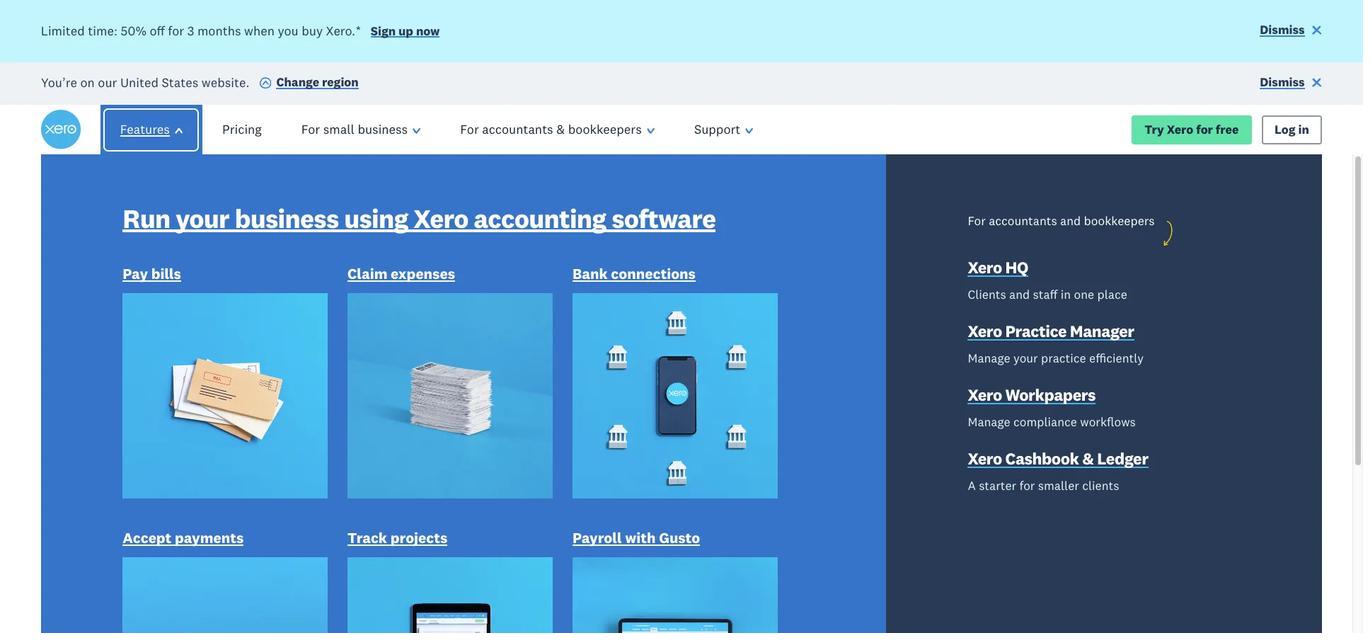 Task type: vqa. For each thing, say whether or not it's contained in the screenshot.
Support
yes



Task type: locate. For each thing, give the bounding box(es) containing it.
xero up clients
[[968, 257, 1003, 278]]

a starter for smaller clients
[[968, 478, 1120, 494]]

0 vertical spatial with
[[150, 301, 269, 375]]

1 vertical spatial your
[[1014, 351, 1039, 366]]

0 vertical spatial limited
[[41, 22, 85, 39]]

for right the starter
[[1020, 478, 1036, 494]]

our
[[98, 74, 117, 90]]

1 vertical spatial limited
[[150, 501, 228, 529]]

1 horizontal spatial and
[[1061, 213, 1081, 229]]

0 vertical spatial accountants
[[482, 121, 554, 138]]

bank connections
[[573, 264, 696, 283]]

off
[[150, 22, 165, 39], [437, 501, 464, 529]]

3
[[187, 22, 194, 39], [504, 501, 516, 529]]

0 vertical spatial when
[[244, 22, 275, 39]]

0 horizontal spatial for
[[302, 121, 320, 138]]

accountants for and
[[989, 213, 1058, 229]]

1 horizontal spatial business
[[358, 121, 408, 138]]

0 vertical spatial software
[[612, 202, 716, 235]]

bills
[[151, 264, 181, 283]]

for inside dropdown button
[[461, 121, 479, 138]]

0 vertical spatial your
[[176, 202, 229, 235]]

xero up the starter
[[968, 448, 1003, 469]]

when
[[244, 22, 275, 39], [458, 528, 512, 557]]

small
[[323, 121, 355, 138]]

in left one
[[1061, 287, 1072, 303]]

0 horizontal spatial in
[[1061, 287, 1072, 303]]

run your business using xero accounting software link
[[123, 202, 716, 238]]

software inside the back to what you love with xero accounting software
[[150, 408, 387, 482]]

0 horizontal spatial business
[[235, 202, 339, 235]]

pricing
[[222, 121, 262, 138]]

1 horizontal spatial limited
[[150, 501, 228, 529]]

1 horizontal spatial 3
[[504, 501, 516, 529]]

accountants for &
[[482, 121, 554, 138]]

0 horizontal spatial and
[[1010, 287, 1030, 303]]

free right plus
[[292, 528, 332, 557]]

1 dismiss from the top
[[1261, 22, 1306, 38]]

1 horizontal spatial free
[[1216, 122, 1239, 137]]

when right projects
[[458, 528, 512, 557]]

your inside "run your business using xero accounting software" link
[[176, 202, 229, 235]]

compliance
[[1014, 414, 1078, 430]]

when right months
[[244, 22, 275, 39]]

1 horizontal spatial &
[[1083, 448, 1094, 469]]

software
[[612, 202, 716, 235], [150, 408, 387, 482]]

sign up now link
[[371, 23, 440, 42]]

software inside "run your business using xero accounting software" link
[[612, 202, 716, 235]]

workflows
[[1081, 414, 1136, 430]]

clients
[[968, 287, 1007, 303]]

try xero for free link
[[1132, 115, 1252, 144]]

1 vertical spatial accounting
[[150, 354, 452, 429]]

manage down xero workpapers link
[[968, 414, 1011, 430]]

1 vertical spatial in
[[1061, 287, 1072, 303]]

1 dismiss button from the top
[[1261, 22, 1323, 41]]

0 horizontal spatial 50%
[[121, 22, 147, 39]]

dismiss for limited time: 50% off for 3 months when you buy xero.*
[[1261, 22, 1306, 38]]

limited
[[41, 22, 85, 39], [150, 501, 228, 529]]

0 vertical spatial bookkeepers
[[568, 121, 642, 138]]

2 horizontal spatial for
[[968, 213, 986, 229]]

love
[[408, 247, 520, 321]]

limited inside limited time offer: get 50% off for 3 months* plus free onboarding when you purchase xero.
[[150, 501, 228, 529]]

1 horizontal spatial accounting
[[474, 202, 607, 235]]

xero workpapers
[[968, 385, 1096, 405]]

0 vertical spatial dismiss button
[[1261, 22, 1323, 41]]

1 vertical spatial dismiss
[[1261, 74, 1306, 90]]

& for accountants
[[557, 121, 565, 138]]

50%
[[121, 22, 147, 39], [386, 501, 431, 529]]

try xero for free
[[1145, 122, 1239, 137]]

1 vertical spatial 3
[[504, 501, 516, 529]]

accounting
[[474, 202, 607, 235], [150, 354, 452, 429]]

change
[[276, 74, 319, 90]]

xero right try at the right top of the page
[[1168, 122, 1194, 137]]

xero homepage image
[[41, 110, 81, 150]]

manage
[[968, 351, 1011, 366], [968, 414, 1011, 430]]

0 horizontal spatial when
[[244, 22, 275, 39]]

purchase
[[150, 556, 243, 584]]

features button
[[95, 105, 208, 155]]

0 horizontal spatial bookkeepers
[[568, 121, 642, 138]]

accountants inside dropdown button
[[482, 121, 554, 138]]

your down practice
[[1014, 351, 1039, 366]]

plus
[[243, 528, 286, 557]]

manage down practice
[[968, 351, 1011, 366]]

& inside dropdown button
[[557, 121, 565, 138]]

0 vertical spatial manage
[[968, 351, 1011, 366]]

dismiss for you're on our united states website.
[[1261, 74, 1306, 90]]

accept payments link
[[123, 528, 244, 550]]

0 horizontal spatial limited
[[41, 22, 85, 39]]

limited for limited time offer: get 50% off for 3 months* plus free onboarding when you purchase xero.
[[150, 501, 228, 529]]

dismiss button for you're on our united states website.
[[1261, 74, 1323, 93]]

1 horizontal spatial 50%
[[386, 501, 431, 529]]

0 horizontal spatial your
[[176, 202, 229, 235]]

2 vertical spatial you
[[518, 528, 555, 557]]

0 horizontal spatial off
[[150, 22, 165, 39]]

limited time: 50% off for 3 months when you buy xero.*
[[41, 22, 361, 39]]

track projects link
[[348, 528, 448, 550]]

1 vertical spatial software
[[150, 408, 387, 482]]

1 vertical spatial accountants
[[989, 213, 1058, 229]]

0 horizontal spatial software
[[150, 408, 387, 482]]

1 horizontal spatial your
[[1014, 351, 1039, 366]]

0 vertical spatial accounting
[[474, 202, 607, 235]]

practice
[[1006, 321, 1067, 342]]

a xero user decorating a cake with blue icing. social proof badges surrounding the circular image. image
[[696, 155, 1323, 633]]

0 vertical spatial 50%
[[121, 22, 147, 39]]

2 dismiss from the top
[[1261, 74, 1306, 90]]

you
[[278, 22, 299, 39], [298, 247, 396, 321], [518, 528, 555, 557]]

in right log on the top of page
[[1299, 122, 1310, 137]]

0 horizontal spatial &
[[557, 121, 565, 138]]

1 vertical spatial business
[[235, 202, 339, 235]]

1 horizontal spatial off
[[437, 501, 464, 529]]

1 vertical spatial you
[[298, 247, 396, 321]]

1 vertical spatial with
[[625, 528, 656, 547]]

1 vertical spatial 50%
[[386, 501, 431, 529]]

limited time offer: get 50% off for 3 months* plus free onboarding when you purchase xero.
[[150, 501, 555, 584]]

1 vertical spatial and
[[1010, 287, 1030, 303]]

bookkeepers inside dropdown button
[[568, 121, 642, 138]]

0 vertical spatial dismiss
[[1261, 22, 1306, 38]]

for right try at the right top of the page
[[1197, 122, 1214, 137]]

and
[[1061, 213, 1081, 229], [1010, 287, 1030, 303]]

with
[[150, 301, 269, 375], [625, 528, 656, 547]]

0 horizontal spatial accountants
[[482, 121, 554, 138]]

dismiss
[[1261, 22, 1306, 38], [1261, 74, 1306, 90]]

back
[[258, 194, 390, 268]]

0 horizontal spatial 3
[[187, 22, 194, 39]]

features
[[120, 121, 170, 138]]

starter
[[979, 478, 1017, 494]]

for accountants & bookkeepers button
[[441, 105, 675, 155]]

1 vertical spatial manage
[[968, 414, 1011, 430]]

you're
[[41, 74, 77, 90]]

2 dismiss button from the top
[[1261, 74, 1323, 93]]

free left log on the top of page
[[1216, 122, 1239, 137]]

0 horizontal spatial accounting
[[150, 354, 452, 429]]

1 horizontal spatial in
[[1299, 122, 1310, 137]]

claim expenses link
[[348, 264, 455, 286]]

0 vertical spatial business
[[358, 121, 408, 138]]

1 vertical spatial bookkeepers
[[1085, 213, 1155, 229]]

sign
[[371, 23, 396, 39]]

0 horizontal spatial free
[[292, 528, 332, 557]]

0 vertical spatial &
[[557, 121, 565, 138]]

1 vertical spatial when
[[458, 528, 512, 557]]

for accountants & bookkeepers
[[461, 121, 642, 138]]

1 horizontal spatial for
[[461, 121, 479, 138]]

run
[[123, 202, 170, 235]]

1 manage from the top
[[968, 351, 1011, 366]]

50% inside limited time offer: get 50% off for 3 months* plus free onboarding when you purchase xero.
[[386, 501, 431, 529]]

1 vertical spatial dismiss button
[[1261, 74, 1323, 93]]

50% right time:
[[121, 22, 147, 39]]

get
[[344, 501, 380, 529]]

business for small
[[358, 121, 408, 138]]

1 horizontal spatial software
[[612, 202, 716, 235]]

your right run
[[176, 202, 229, 235]]

bank connections link
[[573, 264, 696, 286]]

in
[[1299, 122, 1310, 137], [1061, 287, 1072, 303]]

0 horizontal spatial with
[[150, 301, 269, 375]]

bookkeepers for for accountants and bookkeepers
[[1085, 213, 1155, 229]]

claim
[[348, 264, 388, 283]]

xero
[[1168, 122, 1194, 137], [414, 202, 469, 235], [968, 257, 1003, 278], [282, 301, 406, 375], [968, 321, 1003, 342], [968, 385, 1003, 405], [968, 448, 1003, 469]]

1 vertical spatial off
[[437, 501, 464, 529]]

accounting inside the back to what you love with xero accounting software
[[150, 354, 452, 429]]

1 vertical spatial free
[[292, 528, 332, 557]]

1 horizontal spatial when
[[458, 528, 512, 557]]

0 vertical spatial in
[[1299, 122, 1310, 137]]

region
[[322, 74, 359, 90]]

limited for limited time: 50% off for 3 months when you buy xero.*
[[41, 22, 85, 39]]

for
[[168, 22, 184, 39], [1197, 122, 1214, 137], [1020, 478, 1036, 494], [470, 501, 498, 529]]

business inside dropdown button
[[358, 121, 408, 138]]

for
[[302, 121, 320, 138], [461, 121, 479, 138], [968, 213, 986, 229]]

1 horizontal spatial accountants
[[989, 213, 1058, 229]]

2 manage from the top
[[968, 414, 1011, 430]]

50% right get
[[386, 501, 431, 529]]

for right projects
[[470, 501, 498, 529]]

time
[[233, 501, 279, 529]]

claim expenses
[[348, 264, 455, 283]]

1 horizontal spatial bookkeepers
[[1085, 213, 1155, 229]]

time:
[[88, 22, 118, 39]]

0 vertical spatial off
[[150, 22, 165, 39]]

business
[[358, 121, 408, 138], [235, 202, 339, 235]]

your
[[176, 202, 229, 235], [1014, 351, 1039, 366]]

xero down claim
[[282, 301, 406, 375]]

payments
[[175, 528, 244, 547]]

dismiss button for limited time: 50% off for 3 months when you buy xero.*
[[1261, 22, 1323, 41]]

xero up expenses
[[414, 202, 469, 235]]

connections
[[611, 264, 696, 283]]

1 vertical spatial &
[[1083, 448, 1094, 469]]

expenses
[[391, 264, 455, 283]]

pay bills link
[[123, 264, 181, 286]]

change region
[[276, 74, 359, 90]]

for inside dropdown button
[[302, 121, 320, 138]]

for accountants and bookkeepers
[[968, 213, 1155, 229]]



Task type: describe. For each thing, give the bounding box(es) containing it.
0 vertical spatial you
[[278, 22, 299, 39]]

clients
[[1083, 478, 1120, 494]]

on
[[80, 74, 95, 90]]

xero hq
[[968, 257, 1029, 278]]

for for for accountants and bookkeepers
[[968, 213, 986, 229]]

cashbook
[[1006, 448, 1080, 469]]

sign up now
[[371, 23, 440, 39]]

back to what you love with xero accounting software
[[150, 194, 520, 482]]

clients and staff in one place
[[968, 287, 1128, 303]]

xero.
[[249, 556, 301, 584]]

payroll with gusto
[[573, 528, 701, 547]]

hq
[[1006, 257, 1029, 278]]

manage compliance workflows
[[968, 414, 1136, 430]]

months*
[[150, 528, 237, 557]]

bookkeepers for for accountants & bookkeepers
[[568, 121, 642, 138]]

for left months
[[168, 22, 184, 39]]

try
[[1145, 122, 1165, 137]]

track
[[348, 528, 387, 547]]

accept
[[123, 528, 172, 547]]

offer:
[[285, 501, 338, 529]]

change region button
[[259, 74, 359, 93]]

you're on our united states website.
[[41, 74, 250, 90]]

xero cashbook & ledger link
[[968, 448, 1149, 472]]

3 inside limited time offer: get 50% off for 3 months* plus free onboarding when you purchase xero.
[[504, 501, 516, 529]]

your for run
[[176, 202, 229, 235]]

for for for accountants & bookkeepers
[[461, 121, 479, 138]]

xero hq link
[[968, 257, 1029, 281]]

for inside try xero for free link
[[1197, 122, 1214, 137]]

efficiently
[[1090, 351, 1144, 366]]

for for for small business
[[302, 121, 320, 138]]

log in link
[[1262, 115, 1323, 144]]

accept payments
[[123, 528, 244, 547]]

free inside limited time offer: get 50% off for 3 months* plus free onboarding when you purchase xero.
[[292, 528, 332, 557]]

track projects
[[348, 528, 448, 547]]

you inside limited time offer: get 50% off for 3 months* plus free onboarding when you purchase xero.
[[518, 528, 555, 557]]

using
[[344, 202, 408, 235]]

one
[[1075, 287, 1095, 303]]

pay
[[123, 264, 148, 283]]

ledger
[[1098, 448, 1149, 469]]

log
[[1275, 122, 1296, 137]]

xero left workpapers
[[968, 385, 1003, 405]]

for small business
[[302, 121, 408, 138]]

pricing link
[[203, 105, 282, 155]]

off inside limited time offer: get 50% off for 3 months* plus free onboarding when you purchase xero.
[[437, 501, 464, 529]]

staff
[[1034, 287, 1058, 303]]

for small business button
[[282, 105, 441, 155]]

xero practice manager link
[[968, 321, 1135, 345]]

0 vertical spatial 3
[[187, 22, 194, 39]]

manager
[[1071, 321, 1135, 342]]

place
[[1098, 287, 1128, 303]]

states
[[162, 74, 198, 90]]

website.
[[202, 74, 250, 90]]

buy
[[302, 22, 323, 39]]

log in
[[1275, 122, 1310, 137]]

months
[[198, 22, 241, 39]]

0 vertical spatial free
[[1216, 122, 1239, 137]]

a
[[968, 478, 976, 494]]

smaller
[[1039, 478, 1080, 494]]

bank
[[573, 264, 608, 283]]

manage for practice
[[968, 351, 1011, 366]]

with inside the back to what you love with xero accounting software
[[150, 301, 269, 375]]

run your business using xero accounting software
[[123, 202, 716, 235]]

business for your
[[235, 202, 339, 235]]

payroll
[[573, 528, 622, 547]]

your for manage
[[1014, 351, 1039, 366]]

support
[[695, 121, 741, 138]]

now
[[416, 23, 440, 39]]

you inside the back to what you love with xero accounting software
[[298, 247, 396, 321]]

xero cashbook & ledger
[[968, 448, 1149, 469]]

xero practice manager
[[968, 321, 1135, 342]]

workpapers
[[1006, 385, 1096, 405]]

xero inside "link"
[[968, 257, 1003, 278]]

& for cashbook
[[1083, 448, 1094, 469]]

xero down clients
[[968, 321, 1003, 342]]

0 vertical spatial and
[[1061, 213, 1081, 229]]

pay bills
[[123, 264, 181, 283]]

what
[[150, 247, 285, 321]]

xero.*
[[326, 22, 361, 39]]

to
[[402, 194, 459, 268]]

when inside limited time offer: get 50% off for 3 months* plus free onboarding when you purchase xero.
[[458, 528, 512, 557]]

manage for workpapers
[[968, 414, 1011, 430]]

xero inside the back to what you love with xero accounting software
[[282, 301, 406, 375]]

for inside limited time offer: get 50% off for 3 months* plus free onboarding when you purchase xero.
[[470, 501, 498, 529]]

support button
[[675, 105, 774, 155]]

1 horizontal spatial with
[[625, 528, 656, 547]]

xero workpapers link
[[968, 385, 1096, 408]]

payroll with gusto link
[[573, 528, 701, 550]]

manage your practice efficiently
[[968, 351, 1144, 366]]

projects
[[391, 528, 448, 547]]

gusto
[[659, 528, 701, 547]]

practice
[[1042, 351, 1087, 366]]

up
[[399, 23, 414, 39]]

united
[[120, 74, 159, 90]]



